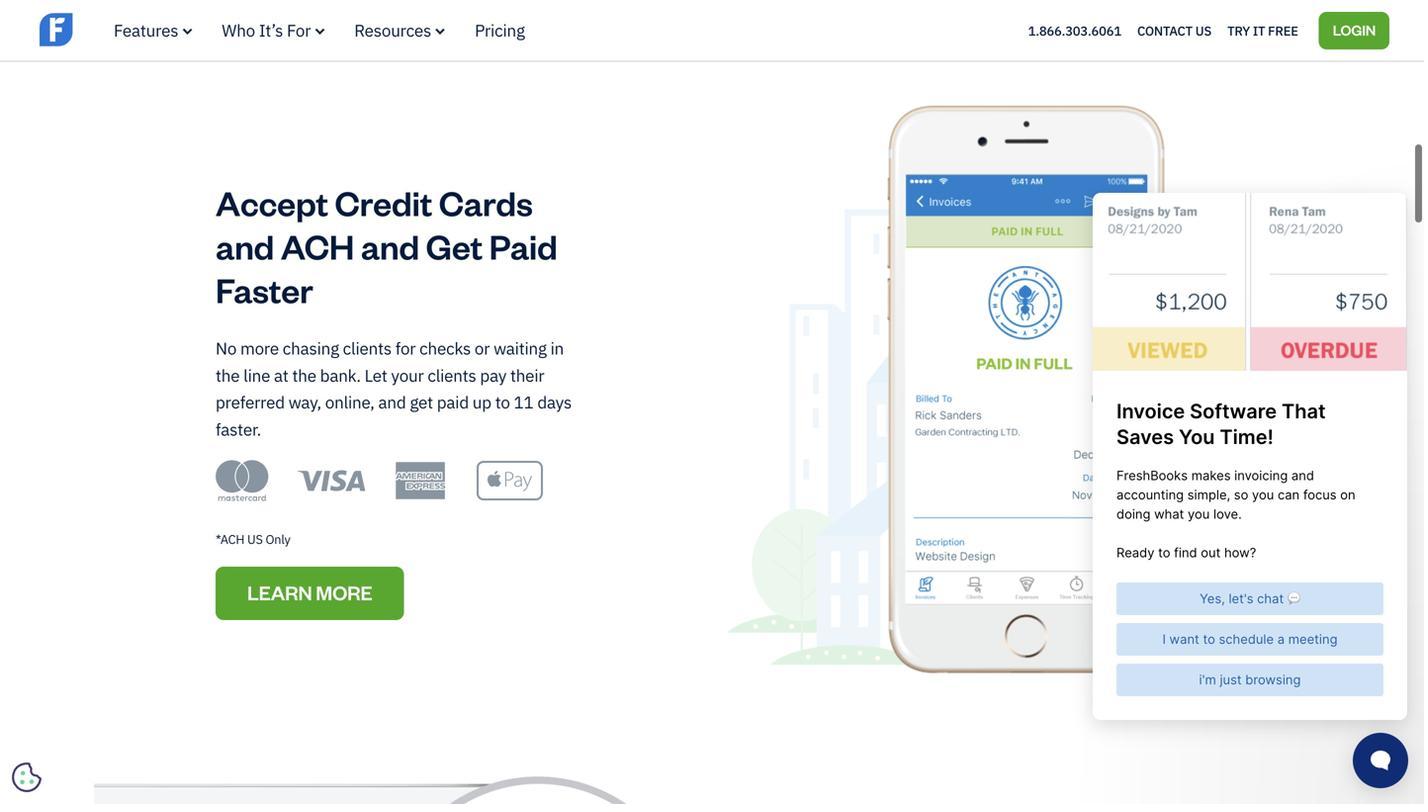 Task type: locate. For each thing, give the bounding box(es) containing it.
1 horizontal spatial the
[[292, 364, 317, 386]]

for
[[396, 337, 416, 359]]

cards
[[439, 180, 533, 225]]

features
[[114, 19, 178, 41]]

cookie preferences image
[[12, 763, 42, 793]]

ach
[[281, 224, 354, 268]]

faster
[[216, 267, 313, 312]]

their
[[511, 364, 545, 386]]

us
[[247, 531, 263, 548]]

free
[[1269, 22, 1299, 39]]

days
[[538, 391, 572, 413]]

or
[[475, 337, 490, 359]]

contact
[[1138, 22, 1193, 39]]

resources link
[[355, 19, 445, 41]]

way,
[[289, 391, 322, 413]]

accept
[[216, 180, 328, 225]]

put your business on auto-pilot image
[[94, 777, 698, 805]]

try it free
[[1228, 22, 1299, 39]]

contact us link
[[1138, 18, 1212, 43]]

1 horizontal spatial clients
[[428, 364, 477, 386]]

no more chasing clients for checks or waiting in the line at the bank. let your clients pay their preferred way, online, and get paid up to 11 days faster.
[[216, 337, 572, 440]]

it's
[[259, 19, 283, 41]]

try
[[1228, 22, 1251, 39]]

and
[[216, 224, 274, 268], [361, 224, 420, 268], [379, 391, 406, 413]]

clients
[[343, 337, 392, 359], [428, 364, 477, 386]]

clients up 'let'
[[343, 337, 392, 359]]

credit
[[335, 180, 432, 225]]

1 vertical spatial clients
[[428, 364, 477, 386]]

who it's for
[[222, 19, 311, 41]]

who it's for link
[[222, 19, 325, 41]]

0 horizontal spatial the
[[216, 364, 240, 386]]

checks
[[420, 337, 471, 359]]

1.866.303.6061
[[1029, 22, 1122, 39]]

invoice credit cards image
[[727, 96, 1331, 689]]

0 vertical spatial clients
[[343, 337, 392, 359]]

the
[[216, 364, 240, 386], [292, 364, 317, 386]]

for
[[287, 19, 311, 41]]

online,
[[325, 391, 375, 413]]

paid
[[437, 391, 469, 413]]

let
[[365, 364, 388, 386]]

and inside "no more chasing clients for checks or waiting in the line at the bank. let your clients pay their preferred way, online, and get paid up to 11 days faster."
[[379, 391, 406, 413]]

pay
[[480, 364, 507, 386]]

up
[[473, 391, 492, 413]]

clients up paid
[[428, 364, 477, 386]]

pricing link
[[475, 19, 525, 41]]

faster.
[[216, 419, 261, 440]]

the right at
[[292, 364, 317, 386]]

the down no
[[216, 364, 240, 386]]



Task type: describe. For each thing, give the bounding box(es) containing it.
1.866.303.6061 link
[[1029, 22, 1122, 39]]

get
[[426, 224, 483, 268]]

accept credit cards and ach and get paid faster
[[216, 180, 558, 312]]

paid
[[489, 224, 558, 268]]

11
[[514, 391, 534, 413]]

preferred
[[216, 391, 285, 413]]

bank.
[[320, 364, 361, 386]]

login link
[[1320, 12, 1390, 49]]

learn
[[247, 580, 312, 606]]

get
[[410, 391, 433, 413]]

it
[[1254, 22, 1266, 39]]

0 horizontal spatial clients
[[343, 337, 392, 359]]

who
[[222, 19, 255, 41]]

waiting
[[494, 337, 547, 359]]

1 the from the left
[[216, 364, 240, 386]]

2 the from the left
[[292, 364, 317, 386]]

no
[[216, 337, 237, 359]]

only
[[266, 531, 291, 548]]

your
[[391, 364, 424, 386]]

more
[[316, 580, 373, 606]]

more
[[240, 337, 279, 359]]

*ach us only
[[216, 531, 291, 548]]

pricing
[[475, 19, 525, 41]]

cookie consent banner dialog
[[15, 561, 312, 790]]

learn more
[[247, 580, 373, 606]]

to
[[495, 391, 510, 413]]

contact us
[[1138, 22, 1212, 39]]

freshbooks logo image
[[40, 11, 193, 48]]

us
[[1196, 22, 1212, 39]]

in
[[551, 337, 564, 359]]

chasing
[[283, 337, 339, 359]]

features link
[[114, 19, 192, 41]]

line
[[244, 364, 270, 386]]

at
[[274, 364, 289, 386]]

learn more link
[[216, 567, 404, 621]]

login
[[1334, 20, 1376, 39]]

try it free link
[[1228, 18, 1299, 43]]

resources
[[355, 19, 432, 41]]

*ach
[[216, 531, 245, 548]]



Task type: vqa. For each thing, say whether or not it's contained in the screenshot.
days
yes



